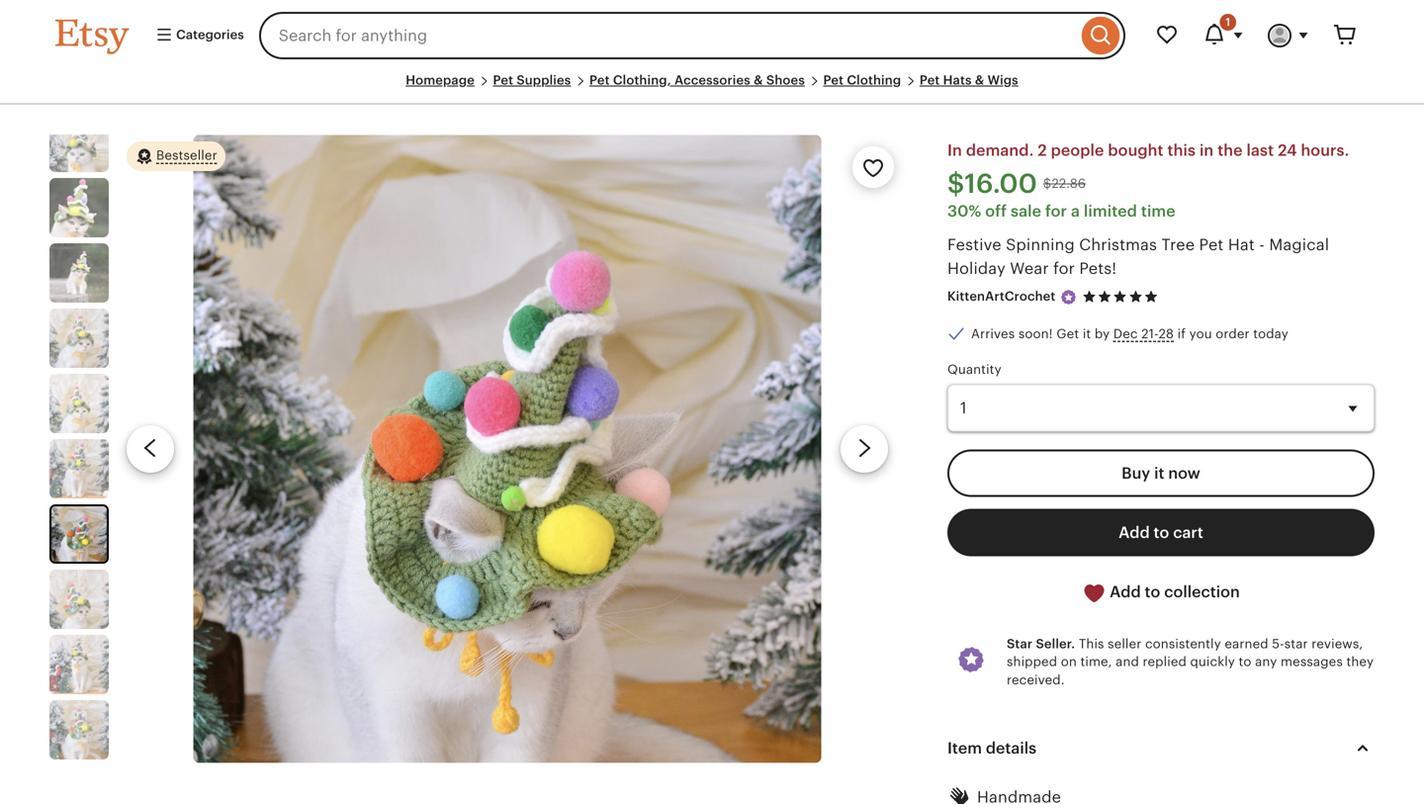 Task type: vqa. For each thing, say whether or not it's contained in the screenshot.
the 'recommends this item'
no



Task type: locate. For each thing, give the bounding box(es) containing it.
add up seller
[[1110, 584, 1142, 601]]

pets!
[[1080, 260, 1117, 277]]

to inside 'button'
[[1145, 584, 1161, 601]]

add inside button
[[1119, 524, 1150, 542]]

people
[[1051, 142, 1105, 159]]

pet left 'clothing' on the top right
[[824, 73, 844, 88]]

this
[[1079, 637, 1105, 652]]

it right buy
[[1155, 465, 1165, 483]]

time
[[1142, 202, 1176, 220]]

accessories
[[675, 73, 751, 88]]

to inside 'this seller consistently earned 5-star reviews, shipped on time, and replied quickly to any messages they received.'
[[1239, 655, 1252, 670]]

buy it now
[[1122, 465, 1201, 483]]

1
[[1226, 16, 1231, 28]]

1 vertical spatial to
[[1145, 584, 1161, 601]]

1 horizontal spatial &
[[975, 73, 985, 88]]

21-
[[1142, 326, 1159, 341]]

&
[[754, 73, 764, 88], [975, 73, 985, 88]]

categories banner
[[20, 0, 1405, 71]]

to down 'earned' on the bottom right of the page
[[1239, 655, 1252, 670]]

supplies
[[517, 73, 571, 88]]

in
[[1200, 142, 1214, 159]]

collection
[[1165, 584, 1241, 601]]

add for add to collection
[[1110, 584, 1142, 601]]

festive
[[948, 236, 1002, 254]]

festive spinning christmas tree pet hat magical holiday wear image 5 image
[[49, 374, 109, 434]]

christmas
[[1080, 236, 1158, 254]]

in demand. 2 people bought this in the last 24 hours.
[[948, 142, 1350, 159]]

1 horizontal spatial it
[[1155, 465, 1165, 483]]

earned
[[1225, 637, 1269, 652]]

you
[[1190, 326, 1213, 341]]

for left a at right
[[1046, 202, 1068, 220]]

now
[[1169, 465, 1201, 483]]

categories button
[[141, 18, 253, 53]]

add
[[1119, 524, 1150, 542], [1110, 584, 1142, 601]]

it left by
[[1083, 326, 1092, 341]]

pet left the supplies
[[493, 73, 514, 88]]

to left the collection
[[1145, 584, 1161, 601]]

pet inside festive spinning christmas tree pet hat - magical holiday wear for pets!
[[1200, 236, 1224, 254]]

it
[[1083, 326, 1092, 341], [1155, 465, 1165, 483]]

item details button
[[930, 725, 1393, 772]]

today
[[1254, 326, 1289, 341]]

to left cart
[[1154, 524, 1170, 542]]

add to cart button
[[948, 509, 1375, 557]]

on
[[1061, 655, 1077, 670]]

for inside festive spinning christmas tree pet hat - magical holiday wear for pets!
[[1054, 260, 1076, 277]]

0 horizontal spatial it
[[1083, 326, 1092, 341]]

28
[[1159, 326, 1175, 341]]

seller
[[1108, 637, 1142, 652]]

pet left hat
[[1200, 236, 1224, 254]]

kittenartcrochet
[[948, 289, 1056, 304]]

0 vertical spatial to
[[1154, 524, 1170, 542]]

arrives soon! get it by dec 21-28 if you order today
[[972, 326, 1289, 341]]

add to cart
[[1119, 524, 1204, 542]]

festive spinning christmas tree pet hat magical holiday wear green image
[[49, 178, 109, 238]]

to
[[1154, 524, 1170, 542], [1145, 584, 1161, 601], [1239, 655, 1252, 670]]

add inside 'button'
[[1110, 584, 1142, 601]]

for
[[1046, 202, 1068, 220], [1054, 260, 1076, 277]]

time,
[[1081, 655, 1113, 670]]

2 & from the left
[[975, 73, 985, 88]]

they
[[1347, 655, 1375, 670]]

festive spinning christmas tree pet hat magical holiday wear image 7 image
[[193, 135, 822, 763], [51, 507, 107, 562]]

pet supplies link
[[493, 73, 571, 88]]

1 vertical spatial it
[[1155, 465, 1165, 483]]

pet for pet clothing
[[824, 73, 844, 88]]

reviews,
[[1312, 637, 1364, 652]]

festive spinning christmas tree pet hat magical holiday wear image 3 image
[[49, 244, 109, 303]]

hours.
[[1302, 142, 1350, 159]]

by
[[1095, 326, 1111, 341]]

none search field inside categories banner
[[259, 12, 1126, 59]]

pet
[[493, 73, 514, 88], [590, 73, 610, 88], [824, 73, 844, 88], [920, 73, 940, 88], [1200, 236, 1224, 254]]

star
[[1007, 637, 1033, 652]]

None search field
[[259, 12, 1126, 59]]

clothing,
[[613, 73, 672, 88]]

add left cart
[[1119, 524, 1150, 542]]

quantity
[[948, 362, 1002, 377]]

cart
[[1174, 524, 1204, 542]]

order
[[1216, 326, 1250, 341]]

2 vertical spatial to
[[1239, 655, 1252, 670]]

to for collection
[[1145, 584, 1161, 601]]

wear
[[1011, 260, 1050, 277]]

bought
[[1109, 142, 1164, 159]]

& right 'hats'
[[975, 73, 985, 88]]

& left shoes
[[754, 73, 764, 88]]

1 vertical spatial add
[[1110, 584, 1142, 601]]

categories
[[173, 27, 244, 42]]

and
[[1116, 655, 1140, 670]]

0 horizontal spatial &
[[754, 73, 764, 88]]

pet clothing link
[[824, 73, 902, 88]]

pet left the clothing,
[[590, 73, 610, 88]]

0 vertical spatial add
[[1119, 524, 1150, 542]]

menu bar
[[55, 71, 1369, 105]]

the
[[1218, 142, 1243, 159]]

pet left 'hats'
[[920, 73, 940, 88]]

to inside button
[[1154, 524, 1170, 542]]

add for add to cart
[[1119, 524, 1150, 542]]

clothing
[[847, 73, 902, 88]]

1 vertical spatial for
[[1054, 260, 1076, 277]]

star seller.
[[1007, 637, 1076, 652]]

0 vertical spatial it
[[1083, 326, 1092, 341]]

add to collection button
[[948, 569, 1375, 617]]

1 horizontal spatial festive spinning christmas tree pet hat magical holiday wear image 7 image
[[193, 135, 822, 763]]

for up the star_seller "image"
[[1054, 260, 1076, 277]]



Task type: describe. For each thing, give the bounding box(es) containing it.
2
[[1038, 142, 1048, 159]]

homepage
[[406, 73, 475, 88]]

pet for pet hats & wigs
[[920, 73, 940, 88]]

festive spinning christmas tree pet hat magical holiday wear image 9 image
[[49, 635, 109, 695]]

this seller consistently earned 5-star reviews, shipped on time, and replied quickly to any messages they received.
[[1007, 637, 1375, 688]]

dec
[[1114, 326, 1139, 341]]

menu bar containing homepage
[[55, 71, 1369, 105]]

to for cart
[[1154, 524, 1170, 542]]

it inside button
[[1155, 465, 1165, 483]]

consistently
[[1146, 637, 1222, 652]]

item
[[948, 740, 983, 758]]

pet clothing
[[824, 73, 902, 88]]

bestseller button
[[127, 141, 225, 172]]

hat
[[1229, 236, 1256, 254]]

pet hats & wigs
[[920, 73, 1019, 88]]

festive spinning christmas tree pet hat magical holiday wear image 10 image
[[49, 701, 109, 760]]

1 button
[[1191, 12, 1257, 59]]

last
[[1247, 142, 1275, 159]]

messages
[[1281, 655, 1344, 670]]

festive spinning christmas tree pet hat magical holiday wear image 4 image
[[49, 309, 109, 368]]

if
[[1178, 326, 1186, 341]]

wigs
[[988, 73, 1019, 88]]

1 & from the left
[[754, 73, 764, 88]]

festive spinning christmas tree pet hat magical holiday wear image 8 image
[[49, 570, 109, 629]]

shoes
[[767, 73, 805, 88]]

received.
[[1007, 673, 1065, 688]]

30%
[[948, 202, 982, 220]]

this
[[1168, 142, 1196, 159]]

festive spinning christmas tree pet hat - magical holiday wear for pets!
[[948, 236, 1330, 277]]

30% off sale for a limited time
[[948, 202, 1176, 220]]

0 vertical spatial for
[[1046, 202, 1068, 220]]

buy it now button
[[948, 450, 1375, 497]]

in
[[948, 142, 963, 159]]

demand.
[[967, 142, 1034, 159]]

hats
[[944, 73, 972, 88]]

item details
[[948, 740, 1037, 758]]

pet supplies
[[493, 73, 571, 88]]

homepage link
[[406, 73, 475, 88]]

pet hats & wigs link
[[920, 73, 1019, 88]]

buy
[[1122, 465, 1151, 483]]

soon! get
[[1019, 326, 1080, 341]]

details
[[986, 740, 1037, 758]]

spinning
[[1006, 236, 1075, 254]]

festive spinning christmas tree pet hat magical holiday wear image 1 image
[[49, 113, 109, 172]]

star_seller image
[[1060, 288, 1078, 306]]

-
[[1260, 236, 1266, 254]]

seller.
[[1036, 637, 1076, 652]]

5-
[[1273, 637, 1285, 652]]

$16.00 $22.86
[[948, 168, 1087, 199]]

$16.00
[[948, 168, 1038, 199]]

pet for pet clothing, accessories & shoes
[[590, 73, 610, 88]]

pet clothing, accessories & shoes link
[[590, 73, 805, 88]]

sale
[[1011, 202, 1042, 220]]

0 horizontal spatial festive spinning christmas tree pet hat magical holiday wear image 7 image
[[51, 507, 107, 562]]

add to collection
[[1106, 584, 1241, 601]]

star
[[1285, 637, 1309, 652]]

shipped
[[1007, 655, 1058, 670]]

any
[[1256, 655, 1278, 670]]

limited
[[1084, 202, 1138, 220]]

tree
[[1162, 236, 1195, 254]]

holiday
[[948, 260, 1006, 277]]

replied
[[1143, 655, 1187, 670]]

off
[[986, 202, 1007, 220]]

pet for pet supplies
[[493, 73, 514, 88]]

Search for anything text field
[[259, 12, 1078, 59]]

bestseller
[[156, 148, 217, 163]]

arrives
[[972, 326, 1015, 341]]

festive spinning christmas tree pet hat magical holiday wear image 6 image
[[49, 440, 109, 499]]

quickly
[[1191, 655, 1236, 670]]

magical
[[1270, 236, 1330, 254]]

a
[[1072, 202, 1080, 220]]

pet clothing, accessories & shoes
[[590, 73, 805, 88]]

kittenartcrochet link
[[948, 289, 1056, 304]]

24
[[1278, 142, 1298, 159]]

$22.86
[[1044, 176, 1087, 191]]



